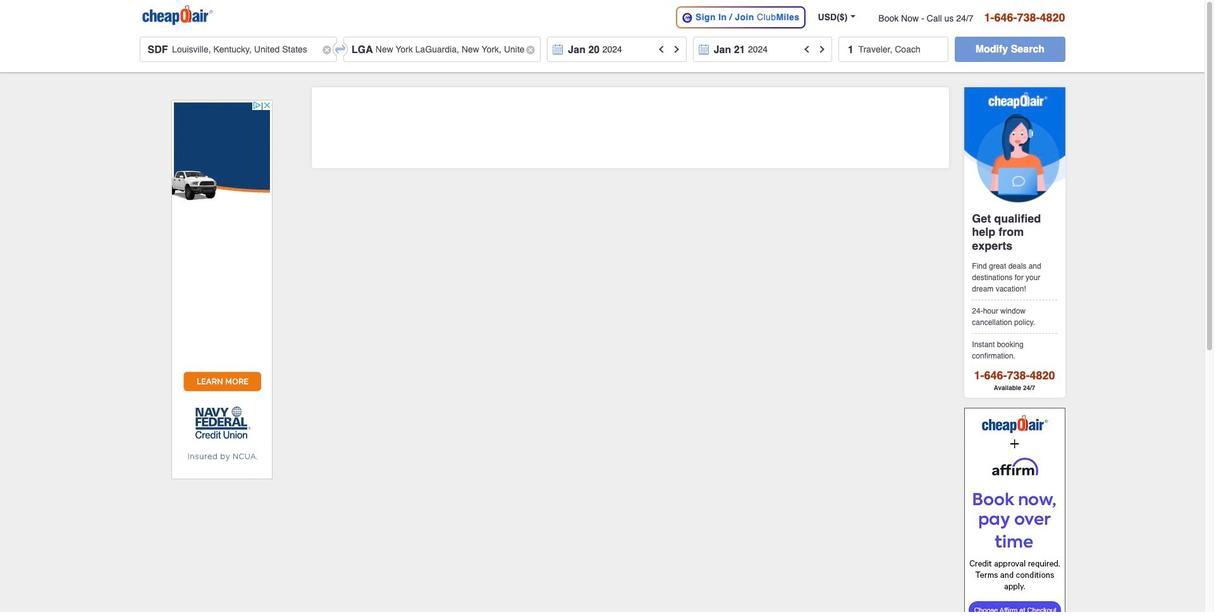 Task type: vqa. For each thing, say whether or not it's contained in the screenshot.
'clubmilelogo'
yes



Task type: describe. For each thing, give the bounding box(es) containing it.
Return Date text field
[[693, 37, 832, 62]]

cookie consent banner dialog
[[0, 567, 1205, 612]]

Selected 1 traveler with Coach Class field
[[838, 37, 949, 62]]

Where from? SDF - Louisville, Kentucky, United States field
[[139, 37, 337, 62]]



Task type: locate. For each thing, give the bounding box(es) containing it.
clubmilelogo image
[[682, 12, 693, 23]]

Departure Date text field
[[547, 37, 686, 62]]

None button
[[955, 37, 1065, 62]]

traveler element
[[838, 37, 949, 62]]

Where to? LGA - New York LaGuardia, New York, United States field
[[343, 37, 541, 62]]



